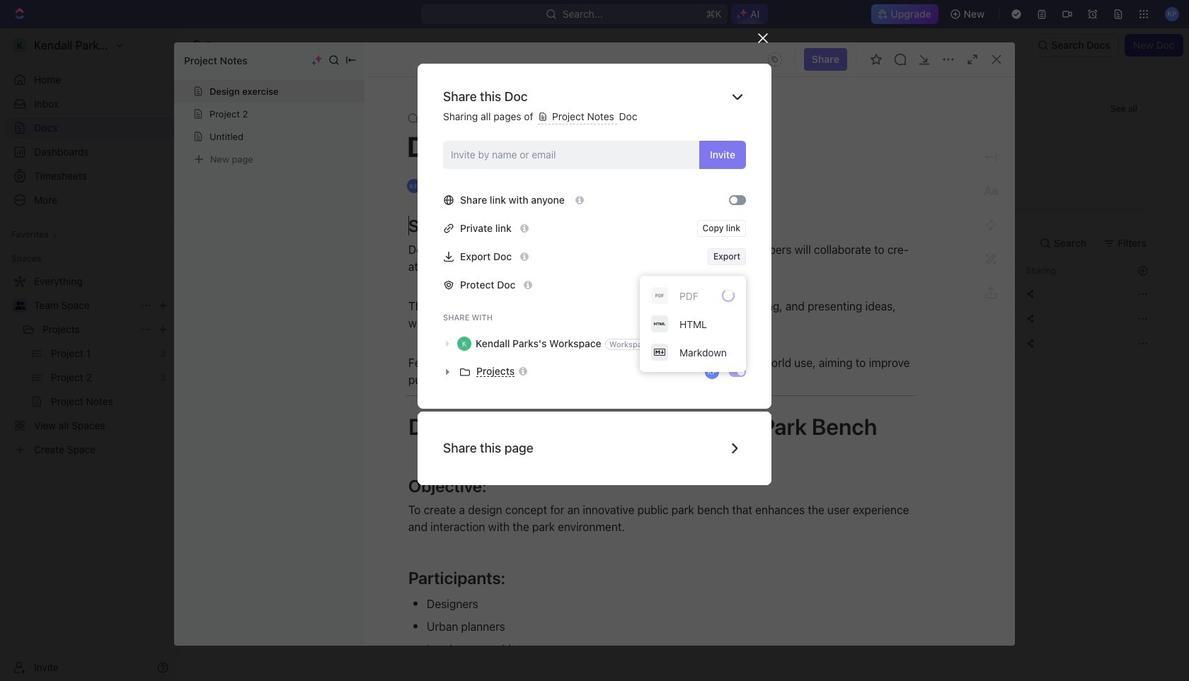 Task type: vqa. For each thing, say whether or not it's contained in the screenshot.
'tree'
yes



Task type: locate. For each thing, give the bounding box(es) containing it.
1 row from the top
[[215, 260, 1156, 283]]

row
[[215, 260, 1156, 283], [215, 282, 1156, 307], [215, 307, 1156, 332], [215, 331, 1156, 357]]

table
[[215, 260, 1156, 357]]

tab list
[[215, 227, 565, 260]]

no favorited docs image
[[657, 118, 713, 175]]

cell
[[791, 283, 904, 307], [904, 283, 1018, 307], [904, 307, 1018, 331], [904, 332, 1018, 356]]

2 row from the top
[[215, 282, 1156, 307]]

tree
[[6, 271, 174, 462]]



Task type: describe. For each thing, give the bounding box(es) containing it.
user group image
[[15, 302, 25, 310]]

sidebar navigation
[[0, 28, 181, 682]]

tree inside sidebar "navigation"
[[6, 271, 174, 462]]

3 row from the top
[[215, 307, 1156, 332]]

4 row from the top
[[215, 331, 1156, 357]]

Invite by name or email text field
[[451, 144, 694, 165]]



